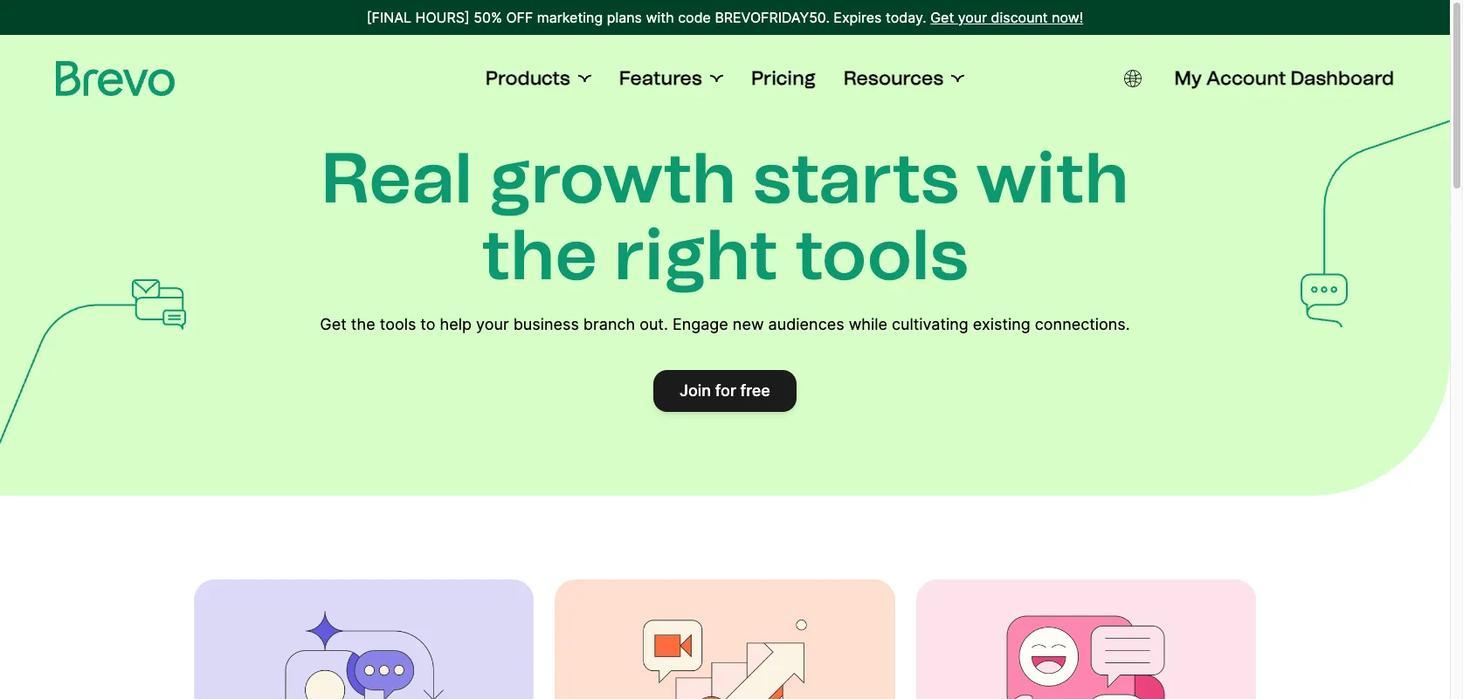 Task type: describe. For each thing, give the bounding box(es) containing it.
pricing
[[751, 66, 816, 90]]

business
[[513, 315, 579, 334]]

50%
[[474, 9, 502, 26]]

starts
[[753, 136, 959, 220]]

button image
[[1124, 70, 1141, 87]]

engage
[[673, 315, 728, 334]]

the inside real growth starts with the right tools
[[482, 213, 597, 297]]

out.
[[640, 315, 668, 334]]

branch
[[583, 315, 635, 334]]

hours]
[[415, 9, 470, 26]]

expires
[[834, 9, 882, 26]]

products link
[[486, 66, 591, 91]]

0 horizontal spatial the
[[351, 315, 375, 334]]

existing
[[973, 315, 1031, 334]]

with inside real growth starts with the right tools
[[976, 136, 1129, 220]]

for
[[715, 382, 736, 400]]

today.
[[886, 9, 926, 26]]

help
[[440, 315, 472, 334]]

growth
[[489, 136, 737, 220]]

plans
[[607, 9, 642, 26]]

[final
[[367, 9, 411, 26]]

1 home hero image image from the left
[[277, 608, 451, 700]]

real
[[321, 136, 472, 220]]

real growth starts with the right tools
[[321, 136, 1129, 297]]

cultivating
[[892, 315, 968, 334]]

free
[[740, 382, 770, 400]]

off
[[506, 9, 533, 26]]

products
[[486, 66, 570, 90]]

0 horizontal spatial get
[[320, 315, 347, 334]]

account
[[1206, 66, 1286, 90]]

[final hours] 50% off marketing plans with code brevofriday50. expires today. get your discount now!
[[367, 9, 1083, 26]]

join for free link
[[653, 370, 797, 412]]

resources
[[844, 66, 944, 90]]

while
[[849, 315, 887, 334]]

0 vertical spatial your
[[958, 9, 987, 26]]

tools inside real growth starts with the right tools
[[795, 213, 968, 297]]

features link
[[619, 66, 723, 91]]



Task type: vqa. For each thing, say whether or not it's contained in the screenshot.
The Speed
no



Task type: locate. For each thing, give the bounding box(es) containing it.
connections.
[[1035, 315, 1130, 334]]

my
[[1174, 66, 1202, 90]]

get
[[930, 9, 954, 26], [320, 315, 347, 334]]

your right help
[[476, 315, 509, 334]]

join for free button
[[653, 370, 797, 412]]

get your discount now! link
[[930, 7, 1083, 28]]

resources link
[[844, 66, 964, 91]]

1 vertical spatial your
[[476, 315, 509, 334]]

discount
[[991, 9, 1048, 26]]

get the tools to help your business branch out. engage new audiences while cultivating existing connections.
[[320, 315, 1130, 334]]

1 horizontal spatial your
[[958, 9, 987, 26]]

1 vertical spatial the
[[351, 315, 375, 334]]

your
[[958, 9, 987, 26], [476, 315, 509, 334]]

pricing link
[[751, 66, 816, 91]]

1 vertical spatial get
[[320, 315, 347, 334]]

home hero image image
[[277, 608, 451, 700], [638, 608, 812, 700], [999, 608, 1173, 700]]

1 vertical spatial tools
[[380, 315, 416, 334]]

to
[[420, 315, 435, 334]]

1 horizontal spatial tools
[[795, 213, 968, 297]]

the
[[482, 213, 597, 297], [351, 315, 375, 334]]

new
[[733, 315, 764, 334]]

3 home hero image image from the left
[[999, 608, 1173, 700]]

2 horizontal spatial home hero image image
[[999, 608, 1173, 700]]

0 horizontal spatial your
[[476, 315, 509, 334]]

right
[[614, 213, 778, 297]]

the up business
[[482, 213, 597, 297]]

join
[[680, 382, 711, 400]]

features
[[619, 66, 702, 90]]

1 horizontal spatial get
[[930, 9, 954, 26]]

1 vertical spatial with
[[976, 136, 1129, 220]]

dashboard
[[1291, 66, 1394, 90]]

0 horizontal spatial tools
[[380, 315, 416, 334]]

marketing
[[537, 9, 603, 26]]

brevofriday50.
[[715, 9, 830, 26]]

1 horizontal spatial with
[[976, 136, 1129, 220]]

with
[[646, 9, 674, 26], [976, 136, 1129, 220]]

audiences
[[768, 315, 844, 334]]

0 vertical spatial with
[[646, 9, 674, 26]]

0 vertical spatial the
[[482, 213, 597, 297]]

0 horizontal spatial home hero image image
[[277, 608, 451, 700]]

code
[[678, 9, 711, 26]]

now!
[[1052, 9, 1083, 26]]

2 home hero image image from the left
[[638, 608, 812, 700]]

the left to
[[351, 315, 375, 334]]

join for free
[[680, 382, 770, 400]]

your left discount
[[958, 9, 987, 26]]

my account dashboard
[[1174, 66, 1394, 90]]

0 vertical spatial get
[[930, 9, 954, 26]]

brevo image
[[56, 61, 175, 96]]

tools
[[795, 213, 968, 297], [380, 315, 416, 334]]

my account dashboard link
[[1174, 66, 1394, 91]]

0 vertical spatial tools
[[795, 213, 968, 297]]

0 horizontal spatial with
[[646, 9, 674, 26]]

1 horizontal spatial home hero image image
[[638, 608, 812, 700]]

tools left to
[[380, 315, 416, 334]]

tools up while
[[795, 213, 968, 297]]

1 horizontal spatial the
[[482, 213, 597, 297]]



